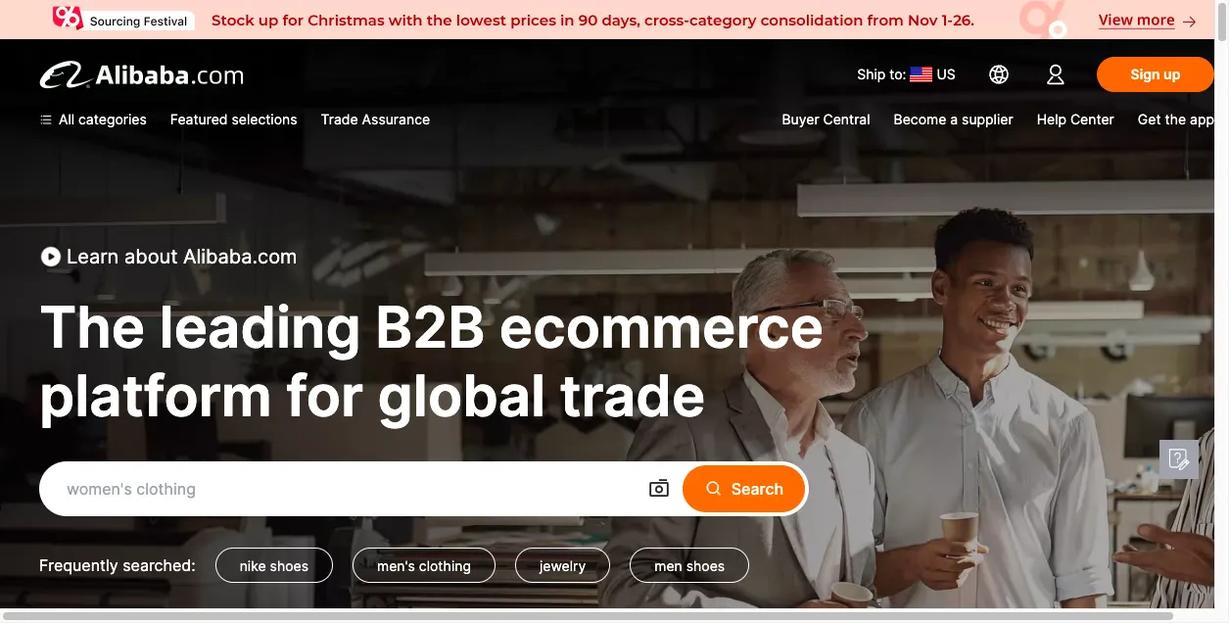 Task type: describe. For each thing, give the bounding box(es) containing it.
buyer
[[782, 111, 820, 127]]

become a supplier
[[894, 111, 1014, 127]]

center
[[1071, 111, 1115, 127]]

central
[[824, 111, 871, 127]]


[[704, 478, 724, 499]]

the
[[39, 293, 145, 362]]

ship
[[858, 66, 886, 82]]

trade
[[560, 362, 706, 430]]

help
[[1037, 111, 1067, 127]]

trade
[[321, 111, 358, 127]]

the leading b2b ecommerce platform for global trade
[[39, 293, 824, 430]]

men's clothing
[[377, 558, 471, 574]]

nike shoes
[[240, 558, 309, 574]]

nike
[[240, 558, 266, 574]]

 search
[[704, 478, 784, 499]]

shoes for men shoes
[[687, 558, 725, 574]]

jewelry
[[540, 558, 586, 574]]

app
[[1191, 111, 1215, 127]]

for
[[286, 362, 364, 430]]

clothing
[[419, 558, 471, 574]]

all
[[59, 111, 75, 127]]


[[648, 477, 671, 501]]

jewelry link
[[515, 548, 611, 583]]

global
[[378, 362, 546, 430]]

learn about alibaba.com
[[67, 245, 297, 268]]

search
[[732, 479, 784, 499]]



Task type: vqa. For each thing, say whether or not it's contained in the screenshot.
leading
yes



Task type: locate. For each thing, give the bounding box(es) containing it.
0 horizontal spatial shoes
[[270, 558, 309, 574]]

supplier
[[962, 111, 1014, 127]]

shoes
[[270, 558, 309, 574], [687, 558, 725, 574]]

alibaba.com
[[183, 245, 297, 268]]

nike shoes link
[[215, 548, 333, 583]]

to:
[[890, 66, 907, 82]]

men's
[[377, 558, 415, 574]]

buyer central
[[782, 111, 871, 127]]

leading
[[159, 293, 361, 362]]

become
[[894, 111, 947, 127]]

featured selections
[[170, 111, 297, 127]]

us
[[937, 66, 956, 82]]

platform
[[39, 362, 272, 430]]

ship to:
[[858, 66, 907, 82]]

the
[[1165, 111, 1187, 127]]

ecommerce
[[500, 293, 824, 362]]

feedback image
[[1168, 448, 1191, 471]]

shoes for nike shoes
[[270, 558, 309, 574]]

shoes right men
[[687, 558, 725, 574]]

1 horizontal spatial shoes
[[687, 558, 725, 574]]

b2b
[[375, 293, 485, 362]]

1 shoes from the left
[[270, 558, 309, 574]]

frequently searched:
[[39, 556, 196, 575]]

men shoes link
[[630, 548, 750, 583]]

women's clothing text field
[[67, 471, 620, 507]]

categories
[[78, 111, 147, 127]]

assurance
[[362, 111, 430, 127]]

learn
[[67, 245, 119, 268]]

sign up
[[1131, 66, 1181, 82]]

get
[[1138, 111, 1162, 127]]

frequently
[[39, 556, 118, 575]]

selections
[[232, 111, 297, 127]]

men's clothing link
[[353, 548, 496, 583]]

help center
[[1037, 111, 1115, 127]]

2 shoes from the left
[[687, 558, 725, 574]]

sign
[[1131, 66, 1161, 82]]

trade assurance
[[321, 111, 430, 127]]

a
[[951, 111, 958, 127]]

get the app
[[1138, 111, 1215, 127]]

shoes right nike
[[270, 558, 309, 574]]

about
[[124, 245, 178, 268]]

up
[[1164, 66, 1181, 82]]

all categories
[[59, 111, 147, 127]]

men shoes
[[655, 558, 725, 574]]

searched:
[[123, 556, 196, 575]]

men
[[655, 558, 683, 574]]

featured
[[170, 111, 228, 127]]



